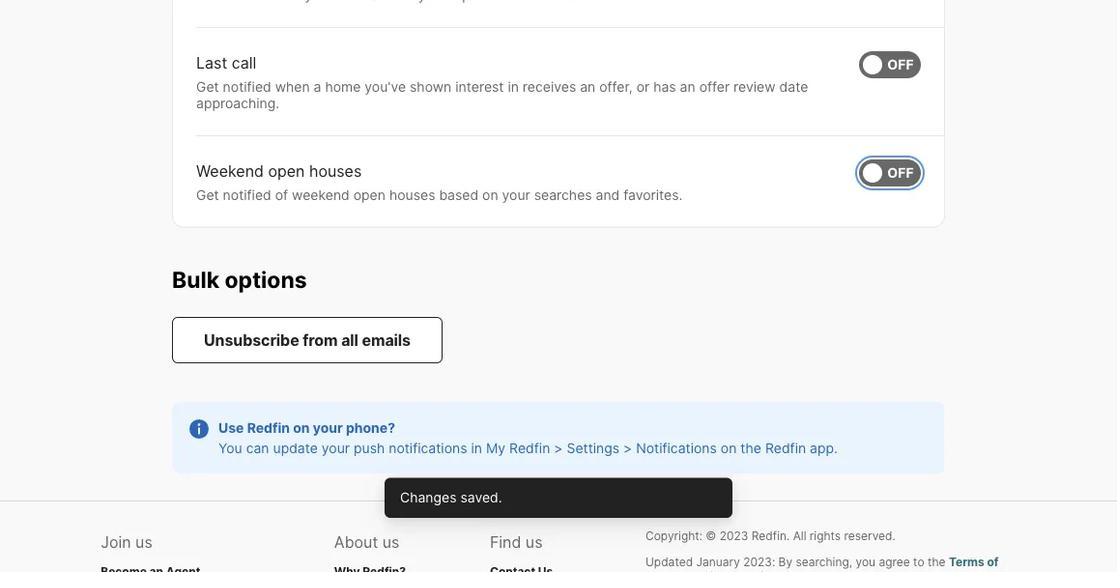 Task type: vqa. For each thing, say whether or not it's contained in the screenshot.
'99+' corresponding to New 99+
no



Task type: locate. For each thing, give the bounding box(es) containing it.
about us
[[334, 533, 400, 551]]

us
[[135, 533, 152, 551], [383, 533, 400, 551], [526, 533, 543, 551]]

phone?
[[346, 420, 395, 436]]

0 horizontal spatial >
[[554, 440, 563, 456]]

1 an from the left
[[580, 78, 596, 94]]

2 notified from the top
[[223, 186, 271, 203]]

on right based at left
[[482, 186, 498, 203]]

off for last call
[[888, 56, 914, 72]]

0 vertical spatial in
[[508, 78, 519, 94]]

off
[[888, 56, 914, 72], [888, 164, 914, 181]]

an right has
[[680, 78, 696, 94]]

>
[[554, 440, 563, 456], [624, 440, 632, 456]]

houses left based at left
[[389, 186, 435, 203]]

copyright:
[[646, 529, 703, 543]]

1 horizontal spatial on
[[482, 186, 498, 203]]

the
[[741, 440, 762, 456], [928, 555, 946, 569]]

None checkbox
[[859, 51, 921, 78]]

notified up approaching.
[[223, 78, 271, 94]]

your inside weekend open houses get notified of weekend open houses based on your searches and favorites.
[[502, 186, 530, 203]]

0 horizontal spatial the
[[741, 440, 762, 456]]

1 horizontal spatial in
[[508, 78, 519, 94]]

in left my
[[471, 440, 482, 456]]

use up you
[[218, 420, 244, 436]]

open up the weekend
[[268, 161, 305, 180]]

1 vertical spatial notified
[[223, 186, 271, 203]]

on up update
[[293, 420, 310, 436]]

0 vertical spatial on
[[482, 186, 498, 203]]

on
[[482, 186, 498, 203], [293, 420, 310, 436], [721, 440, 737, 456]]

of
[[275, 186, 288, 203], [987, 555, 999, 569]]

1 notified from the top
[[223, 78, 271, 94]]

a
[[314, 78, 321, 94]]

the left app.
[[741, 440, 762, 456]]

on right notifications
[[721, 440, 737, 456]]

notified down weekend
[[223, 186, 271, 203]]

0 horizontal spatial open
[[268, 161, 305, 180]]

of left the weekend
[[275, 186, 288, 203]]

get
[[196, 78, 219, 94], [196, 186, 219, 203]]

all
[[793, 529, 807, 543]]

0 horizontal spatial on
[[293, 420, 310, 436]]

notified
[[223, 78, 271, 94], [223, 186, 271, 203]]

based
[[439, 186, 479, 203]]

use down updated
[[646, 569, 668, 572]]

the right to
[[928, 555, 946, 569]]

2023:
[[744, 555, 775, 569]]

3 us from the left
[[526, 533, 543, 551]]

get inside weekend open houses get notified of weekend open houses based on your searches and favorites.
[[196, 186, 219, 203]]

shown
[[410, 78, 452, 94]]

0 horizontal spatial use
[[218, 420, 244, 436]]

0 horizontal spatial us
[[135, 533, 152, 551]]

1 vertical spatial get
[[196, 186, 219, 203]]

unsubscribe
[[204, 331, 299, 349]]

0 vertical spatial open
[[268, 161, 305, 180]]

agree
[[879, 555, 910, 569]]

about
[[334, 533, 378, 551]]

an
[[580, 78, 596, 94], [680, 78, 696, 94]]

0 vertical spatial houses
[[309, 161, 362, 180]]

your left "push"
[[322, 440, 350, 456]]

get down weekend
[[196, 186, 219, 203]]

you
[[856, 555, 876, 569]]

None checkbox
[[859, 159, 921, 186]]

date
[[780, 78, 808, 94]]

us right about
[[383, 533, 400, 551]]

open right the weekend
[[354, 186, 386, 203]]

notified inside weekend open houses get notified of weekend open houses based on your searches and favorites.
[[223, 186, 271, 203]]

> right settings
[[624, 440, 632, 456]]

1 vertical spatial houses
[[389, 186, 435, 203]]

offer
[[700, 78, 730, 94]]

use inside terms of use
[[646, 569, 668, 572]]

1 horizontal spatial >
[[624, 440, 632, 456]]

us right find
[[526, 533, 543, 551]]

1 vertical spatial in
[[471, 440, 482, 456]]

1 get from the top
[[196, 78, 219, 94]]

1 off from the top
[[888, 56, 914, 72]]

your left searches
[[502, 186, 530, 203]]

2023
[[720, 529, 749, 543]]

1 horizontal spatial use
[[646, 569, 668, 572]]

2 us from the left
[[383, 533, 400, 551]]

searching,
[[796, 555, 853, 569]]

0 vertical spatial get
[[196, 78, 219, 94]]

0 horizontal spatial in
[[471, 440, 482, 456]]

0 vertical spatial of
[[275, 186, 288, 203]]

copyright: © 2023 redfin. all rights reserved.
[[646, 529, 896, 543]]

0 vertical spatial off
[[888, 56, 914, 72]]

houses
[[309, 161, 362, 180], [389, 186, 435, 203]]

> left settings
[[554, 440, 563, 456]]

of right terms
[[987, 555, 999, 569]]

us right join
[[135, 533, 152, 551]]

redfin left app.
[[765, 440, 806, 456]]

terms of use link
[[646, 555, 999, 572]]

0 horizontal spatial an
[[580, 78, 596, 94]]

0 vertical spatial your
[[502, 186, 530, 203]]

get down last in the top of the page
[[196, 78, 219, 94]]

1 us from the left
[[135, 533, 152, 551]]

1 vertical spatial use
[[646, 569, 668, 572]]

weekend open houses get notified of weekend open houses based on your searches and favorites.
[[196, 161, 683, 203]]

receives
[[523, 78, 576, 94]]

rights
[[810, 529, 841, 543]]

your
[[502, 186, 530, 203], [313, 420, 343, 436], [322, 440, 350, 456]]

in right 'interest'
[[508, 78, 519, 94]]

redfin right my
[[510, 440, 550, 456]]

2 vertical spatial on
[[721, 440, 737, 456]]

an left offer,
[[580, 78, 596, 94]]

open
[[268, 161, 305, 180], [354, 186, 386, 203]]

1 horizontal spatial an
[[680, 78, 696, 94]]

houses up the weekend
[[309, 161, 362, 180]]

0 horizontal spatial of
[[275, 186, 288, 203]]

your up update
[[313, 420, 343, 436]]

bulk
[[172, 266, 220, 293]]

use
[[218, 420, 244, 436], [646, 569, 668, 572]]

redfin up can
[[247, 420, 290, 436]]

to
[[914, 555, 925, 569]]

offer,
[[600, 78, 633, 94]]

1 vertical spatial of
[[987, 555, 999, 569]]

2 get from the top
[[196, 186, 219, 203]]

notifications
[[389, 440, 467, 456]]

1 horizontal spatial the
[[928, 555, 946, 569]]

1 horizontal spatial us
[[383, 533, 400, 551]]

settings
[[567, 440, 620, 456]]

1 vertical spatial off
[[888, 164, 914, 181]]

0 horizontal spatial houses
[[309, 161, 362, 180]]

approaching.
[[196, 95, 280, 111]]

0 vertical spatial notified
[[223, 78, 271, 94]]

2 off from the top
[[888, 164, 914, 181]]

1 horizontal spatial open
[[354, 186, 386, 203]]

1 vertical spatial the
[[928, 555, 946, 569]]

of inside terms of use
[[987, 555, 999, 569]]

find
[[490, 533, 521, 551]]

redfin
[[247, 420, 290, 436], [510, 440, 550, 456], [765, 440, 806, 456]]

2 horizontal spatial us
[[526, 533, 543, 551]]

1 horizontal spatial of
[[987, 555, 999, 569]]

searches
[[534, 186, 592, 203]]

0 vertical spatial the
[[741, 440, 762, 456]]

favorites.
[[624, 186, 683, 203]]

in
[[508, 78, 519, 94], [471, 440, 482, 456]]

0 vertical spatial use
[[218, 420, 244, 436]]

the inside use redfin on your phone? you can update your push notifications in my redfin > settings > notifications on the redfin app.
[[741, 440, 762, 456]]

1 vertical spatial on
[[293, 420, 310, 436]]



Task type: describe. For each thing, give the bounding box(es) containing it.
last call get notified when a home you've shown interest in receives an offer, or has an offer review date approaching.
[[196, 53, 808, 111]]

reserved.
[[844, 529, 896, 543]]

all
[[341, 331, 358, 349]]

updated january 2023: by searching, you agree to the
[[646, 555, 949, 569]]

redfin.
[[752, 529, 790, 543]]

us for about us
[[383, 533, 400, 551]]

home
[[325, 78, 361, 94]]

1 horizontal spatial houses
[[389, 186, 435, 203]]

use inside use redfin on your phone? you can update your push notifications in my redfin > settings > notifications on the redfin app.
[[218, 420, 244, 436]]

interest
[[456, 78, 504, 94]]

1 vertical spatial your
[[313, 420, 343, 436]]

you
[[218, 440, 242, 456]]

in inside last call get notified when a home you've shown interest in receives an offer, or has an offer review date approaching.
[[508, 78, 519, 94]]

get inside last call get notified when a home you've shown interest in receives an offer, or has an offer review date approaching.
[[196, 78, 219, 94]]

2 an from the left
[[680, 78, 696, 94]]

off for weekend open houses
[[888, 164, 914, 181]]

changes saved.
[[400, 490, 502, 506]]

2 > from the left
[[624, 440, 632, 456]]

push
[[354, 440, 385, 456]]

can
[[246, 440, 269, 456]]

review
[[734, 78, 776, 94]]

2 vertical spatial your
[[322, 440, 350, 456]]

january
[[696, 555, 740, 569]]

notified inside last call get notified when a home you've shown interest in receives an offer, or has an offer review date approaching.
[[223, 78, 271, 94]]

by
[[779, 555, 793, 569]]

has
[[654, 78, 676, 94]]

and
[[596, 186, 620, 203]]

us for find us
[[526, 533, 543, 551]]

or
[[637, 78, 650, 94]]

join us
[[101, 533, 152, 551]]

weekend
[[292, 186, 350, 203]]

find us
[[490, 533, 543, 551]]

2 horizontal spatial on
[[721, 440, 737, 456]]

1 vertical spatial open
[[354, 186, 386, 203]]

notifications
[[636, 440, 717, 456]]

options
[[225, 266, 307, 293]]

weekend
[[196, 161, 264, 180]]

0 horizontal spatial redfin
[[247, 420, 290, 436]]

my
[[486, 440, 506, 456]]

updated
[[646, 555, 693, 569]]

app.
[[810, 440, 838, 456]]

of inside weekend open houses get notified of weekend open houses based on your searches and favorites.
[[275, 186, 288, 203]]

changes
[[400, 490, 457, 506]]

terms of use
[[646, 555, 999, 572]]

update
[[273, 440, 318, 456]]

unsubscribe from all emails
[[204, 331, 411, 349]]

call
[[232, 53, 256, 72]]

use redfin on your phone? you can update your push notifications in my redfin > settings > notifications on the redfin app.
[[218, 420, 838, 456]]

join
[[101, 533, 131, 551]]

1 horizontal spatial redfin
[[510, 440, 550, 456]]

emails
[[362, 331, 411, 349]]

on inside weekend open houses get notified of weekend open houses based on your searches and favorites.
[[482, 186, 498, 203]]

terms
[[949, 555, 985, 569]]

you've
[[365, 78, 406, 94]]

2 horizontal spatial redfin
[[765, 440, 806, 456]]

us for join us
[[135, 533, 152, 551]]

1 > from the left
[[554, 440, 563, 456]]

saved.
[[461, 490, 502, 506]]

from
[[303, 331, 338, 349]]

in inside use redfin on your phone? you can update your push notifications in my redfin > settings > notifications on the redfin app.
[[471, 440, 482, 456]]

bulk options
[[172, 266, 307, 293]]

©
[[706, 529, 717, 543]]

when
[[275, 78, 310, 94]]

last
[[196, 53, 227, 72]]



